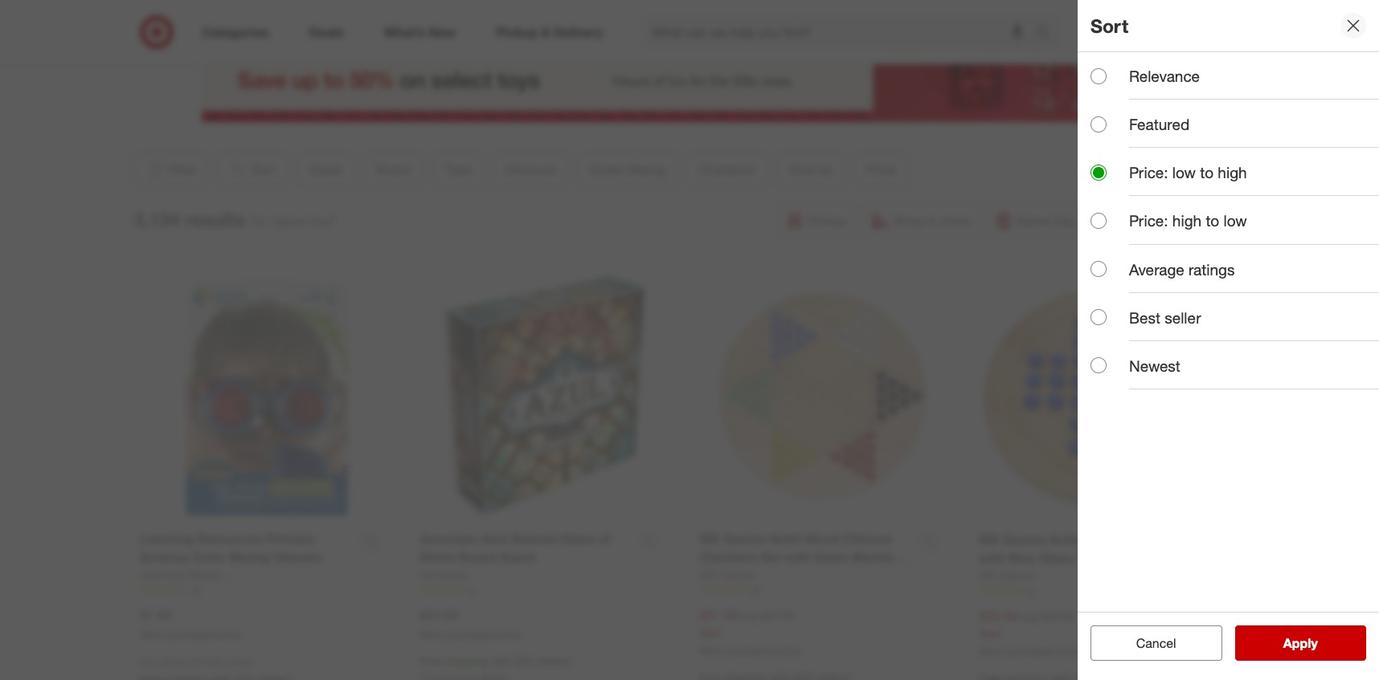 Task type: describe. For each thing, give the bounding box(es) containing it.
3 link
[[420, 583, 667, 597]]

(3,134)
[[738, 2, 777, 18]]

ships
[[162, 657, 185, 669]]

$34.99
[[420, 607, 458, 624]]

seller
[[1165, 308, 1201, 327]]

purchased inside $7.99 when purchased online
[[168, 629, 213, 641]]

best seller
[[1129, 308, 1201, 327]]

with for ships
[[188, 657, 206, 669]]

orders*
[[536, 655, 573, 669]]

$20.99 reg $35.99 sale when purchased online
[[979, 608, 1081, 658]]

3,134 results for "glass toys"
[[134, 208, 337, 230]]

search button
[[1029, 14, 1067, 53]]

purchased inside $20.99 reg $35.99 sale when purchased online
[[1007, 646, 1053, 658]]

$35 for orders*
[[515, 655, 533, 669]]

online inside $7.99 when purchased online
[[216, 629, 242, 641]]

9 link
[[979, 584, 1227, 598]]

0 vertical spatial high
[[1218, 163, 1247, 182]]

toys link
[[636, 2, 662, 18]]

$31.49
[[699, 607, 738, 624]]

13
[[749, 584, 760, 596]]

apply
[[1283, 636, 1318, 652]]

featured
[[1129, 115, 1190, 134]]

with for shipping
[[491, 655, 512, 669]]

ratings
[[1189, 260, 1235, 279]]

glass
[[673, 2, 705, 18]]

free shipping with $35 orders*
[[420, 655, 573, 669]]

13 link
[[699, 583, 947, 597]]

orders
[[226, 657, 254, 669]]

purchased inside $31.49 reg $37.49 sale when purchased online
[[727, 645, 773, 657]]

/
[[665, 2, 669, 18]]

sponsored
[[1118, 123, 1166, 135]]

online inside $31.49 reg $37.49 sale when purchased online
[[776, 645, 801, 657]]

when inside $31.49 reg $37.49 sale when purchased online
[[699, 645, 724, 657]]

price: low to high
[[1129, 163, 1247, 182]]

apply button
[[1235, 626, 1366, 661]]

What can we help you find? suggestions appear below search field
[[643, 14, 1040, 50]]

only ships with $35 orders
[[140, 657, 254, 669]]

price: for price: low to high
[[1129, 163, 1168, 182]]

toys"
[[309, 213, 337, 229]]

3,134
[[134, 208, 180, 230]]

advertisement region
[[201, 42, 1166, 122]]

$31.49 reg $37.49 sale when purchased online
[[699, 607, 801, 657]]

average
[[1129, 260, 1185, 279]]

sale for $31.49
[[699, 626, 721, 639]]

sort dialog
[[1078, 0, 1379, 681]]



Task type: locate. For each thing, give the bounding box(es) containing it.
high down price: low to high
[[1173, 212, 1202, 230]]

"glass
[[270, 213, 305, 229]]

0 horizontal spatial high
[[1173, 212, 1202, 230]]

$35 for orders
[[208, 657, 224, 669]]

low up ratings
[[1224, 212, 1247, 230]]

3
[[469, 584, 475, 596]]

1 horizontal spatial with
[[491, 655, 512, 669]]

price: high to low
[[1129, 212, 1247, 230]]

online up free shipping with $35 orders*
[[496, 629, 522, 641]]

when inside the $34.99 when purchased online
[[420, 629, 445, 641]]

online inside the $34.99 when purchased online
[[496, 629, 522, 641]]

when down $34.99
[[420, 629, 445, 641]]

0 horizontal spatial sale
[[699, 626, 721, 639]]

price: up "average"
[[1129, 212, 1168, 230]]

search
[[1029, 25, 1067, 41]]

purchased down $37.49
[[727, 645, 773, 657]]

0 horizontal spatial $35
[[208, 657, 224, 669]]

1 horizontal spatial high
[[1218, 163, 1247, 182]]

1 vertical spatial low
[[1224, 212, 1247, 230]]

only
[[140, 657, 160, 669]]

toys
[[636, 2, 662, 18]]

purchased down $35.99
[[1007, 646, 1053, 658]]

sale inside $20.99 reg $35.99 sale when purchased online
[[979, 627, 1001, 640]]

None radio
[[1091, 68, 1107, 84], [1091, 116, 1107, 132], [1091, 261, 1107, 277], [1091, 310, 1107, 326], [1091, 358, 1107, 374], [1091, 68, 1107, 84], [1091, 116, 1107, 132], [1091, 261, 1107, 277], [1091, 310, 1107, 326], [1091, 358, 1107, 374]]

1 horizontal spatial $35
[[515, 655, 533, 669]]

purchased inside the $34.99 when purchased online
[[447, 629, 493, 641]]

sale down $20.99
[[979, 627, 1001, 640]]

9
[[1029, 585, 1034, 597]]

0 horizontal spatial low
[[1173, 163, 1196, 182]]

0 vertical spatial price:
[[1129, 163, 1168, 182]]

purchased up only ships with $35 orders
[[168, 629, 213, 641]]

14 link
[[140, 583, 387, 597]]

1 vertical spatial high
[[1173, 212, 1202, 230]]

average ratings
[[1129, 260, 1235, 279]]

reg inside $20.99 reg $35.99 sale when purchased online
[[1021, 610, 1037, 624]]

$35 left orders*
[[515, 655, 533, 669]]

$34.99 when purchased online
[[420, 607, 522, 641]]

sale inside $31.49 reg $37.49 sale when purchased online
[[699, 626, 721, 639]]

0 horizontal spatial reg
[[741, 609, 757, 623]]

to for high
[[1200, 163, 1214, 182]]

with
[[491, 655, 512, 669], [188, 657, 206, 669]]

purchased up shipping
[[447, 629, 493, 641]]

when inside $7.99 when purchased online
[[140, 629, 165, 641]]

cancel button
[[1091, 626, 1222, 661]]

to
[[1200, 163, 1214, 182], [1206, 212, 1219, 230]]

to up "price: high to low"
[[1200, 163, 1214, 182]]

reg inside $31.49 reg $37.49 sale when purchased online
[[741, 609, 757, 623]]

low up "price: high to low"
[[1173, 163, 1196, 182]]

sale down $31.49
[[699, 626, 721, 639]]

reg
[[741, 609, 757, 623], [1021, 610, 1037, 624]]

for
[[251, 213, 267, 229]]

1 vertical spatial to
[[1206, 212, 1219, 230]]

1 vertical spatial price:
[[1129, 212, 1168, 230]]

when down $20.99
[[979, 646, 1004, 658]]

None radio
[[1091, 165, 1107, 181], [1091, 213, 1107, 229], [1091, 165, 1107, 181], [1091, 213, 1107, 229]]

newest
[[1129, 357, 1181, 375]]

online down $37.49
[[776, 645, 801, 657]]

1 horizontal spatial reg
[[1021, 610, 1037, 624]]

low
[[1173, 163, 1196, 182], [1224, 212, 1247, 230]]

$35
[[515, 655, 533, 669], [208, 657, 224, 669]]

toys
[[708, 2, 734, 18]]

cancel
[[1136, 636, 1176, 652]]

$7.99 when purchased online
[[140, 607, 242, 641]]

reg down 13
[[741, 609, 757, 623]]

shipping
[[445, 655, 488, 669]]

sort
[[1091, 14, 1128, 37]]

price:
[[1129, 163, 1168, 182], [1129, 212, 1168, 230]]

with right shipping
[[491, 655, 512, 669]]

$35.99
[[1040, 610, 1074, 624]]

high up "price: high to low"
[[1218, 163, 1247, 182]]

results
[[185, 208, 245, 230]]

2 price: from the top
[[1129, 212, 1168, 230]]

0 vertical spatial low
[[1173, 163, 1196, 182]]

reg for $31.49
[[741, 609, 757, 623]]

free
[[420, 655, 442, 669]]

14
[[190, 584, 200, 596]]

1 horizontal spatial sale
[[979, 627, 1001, 640]]

when down the $7.99 at the bottom of page
[[140, 629, 165, 641]]

high
[[1218, 163, 1247, 182], [1173, 212, 1202, 230]]

toys / glass toys (3,134)
[[636, 2, 777, 18]]

when
[[140, 629, 165, 641], [420, 629, 445, 641], [699, 645, 724, 657], [979, 646, 1004, 658]]

best
[[1129, 308, 1161, 327]]

when inside $20.99 reg $35.99 sale when purchased online
[[979, 646, 1004, 658]]

to up ratings
[[1206, 212, 1219, 230]]

relevance
[[1129, 67, 1200, 85]]

$7.99
[[140, 607, 171, 624]]

price: down sponsored
[[1129, 163, 1168, 182]]

online up "orders"
[[216, 629, 242, 641]]

reg down "9"
[[1021, 610, 1037, 624]]

sale
[[699, 626, 721, 639], [979, 627, 1001, 640]]

$37.49
[[760, 609, 794, 623]]

online
[[216, 629, 242, 641], [496, 629, 522, 641], [776, 645, 801, 657], [1055, 646, 1081, 658]]

to for low
[[1206, 212, 1219, 230]]

1 horizontal spatial low
[[1224, 212, 1247, 230]]

purchased
[[168, 629, 213, 641], [447, 629, 493, 641], [727, 645, 773, 657], [1007, 646, 1053, 658]]

when down $31.49
[[699, 645, 724, 657]]

online down $35.99
[[1055, 646, 1081, 658]]

1 price: from the top
[[1129, 163, 1168, 182]]

with right ships
[[188, 657, 206, 669]]

reg for $20.99
[[1021, 610, 1037, 624]]

online inside $20.99 reg $35.99 sale when purchased online
[[1055, 646, 1081, 658]]

0 horizontal spatial with
[[188, 657, 206, 669]]

0 vertical spatial to
[[1200, 163, 1214, 182]]

$20.99
[[979, 608, 1017, 624]]

price: for price: high to low
[[1129, 212, 1168, 230]]

sale for $20.99
[[979, 627, 1001, 640]]

$35 left "orders"
[[208, 657, 224, 669]]



Task type: vqa. For each thing, say whether or not it's contained in the screenshot.
the topmost gives
no



